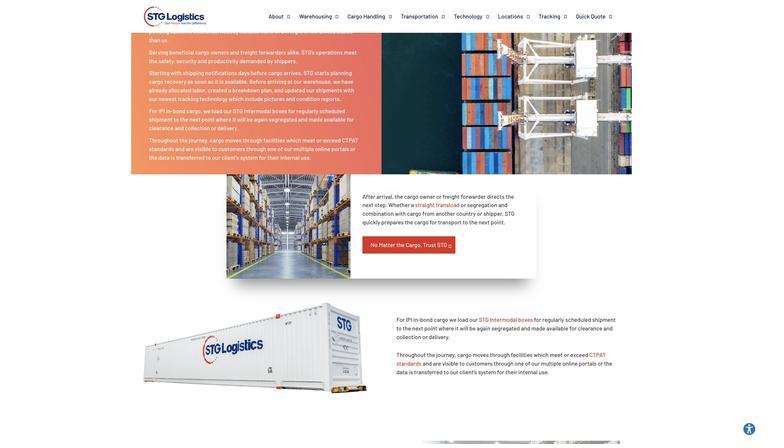 Task type: vqa. For each thing, say whether or not it's contained in the screenshot.
topmost at
yes



Task type: describe. For each thing, give the bounding box(es) containing it.
journey, for throughout the journey, cargo moves through facilities which meet or exceed
[[437, 352, 456, 359]]

standards inside throughout the journey, cargo moves through facilities which meet or exceed ctpat standards and are visible to customers through one of our multiple online portals or the data is transferred to our client's system for their internal use.
[[149, 146, 174, 152]]

plan,
[[261, 87, 273, 94]]

for inside or segregation and combination with cargo from another country or shipper, stg quickly prepares the cargo for transport to the next point.
[[430, 219, 437, 226]]

of inside and are visible to customers through one of our multiple online portals or the data is transferred to our client's system for their internal use.
[[525, 360, 531, 367]]

through for throughout the journey, cargo moves through facilities which meet or exceed ctpat standards and are visible to customers through one of our multiple online portals or the data is transferred to our client's system for their internal use.
[[243, 137, 263, 144]]

productivity
[[208, 57, 239, 64]]

cargo,
[[406, 241, 422, 248]]

serving beneficial cargo owners and freight forwarders alike, stg's operations meet the safety, security and productivity demanded by shippers.
[[149, 49, 357, 64]]

reports.
[[321, 95, 342, 102]]

with inside "it all starts with boxes large and small, and nobody has been doing it longer and better than stg logistics. with twenty of our own bonded facilities at major ports of entry and an additional sixty-three partner facilities offering bonded warehouses for cargo pending customs clearance, nobody handles more cfs freight in the united states than us."
[[177, 2, 188, 9]]

planning
[[331, 70, 352, 77]]

ports
[[322, 11, 335, 18]]

transferred inside throughout the journey, cargo moves through facilities which meet or exceed ctpat standards and are visible to customers through one of our multiple online portals or the data is transferred to our client's system for their internal use.
[[176, 154, 205, 161]]

trust
[[423, 241, 436, 248]]

in- for cargo,
[[166, 108, 173, 114]]

better
[[345, 2, 361, 9]]

segregation
[[468, 202, 498, 209]]

again inside for ipi in-bond cargo, we load our stg intermodal boxes for regularly scheduled shipment to the next point where it will be again segregated and made available for clearance and collection or delivery.
[[254, 116, 268, 123]]

combination
[[363, 210, 394, 217]]

for inside and are visible to customers through one of our multiple online portals or the data is transferred to our client's system for their internal use.
[[497, 369, 505, 376]]

cargo handling link
[[348, 13, 401, 20]]

data inside throughout the journey, cargo moves through facilities which meet or exceed ctpat standards and are visible to customers through one of our multiple online portals or the data is transferred to our client's system for their internal use.
[[159, 154, 170, 161]]

and inside throughout the journey, cargo moves through facilities which meet or exceed ctpat standards and are visible to customers through one of our multiple online portals or the data is transferred to our client's system for their internal use.
[[175, 146, 185, 152]]

about
[[269, 13, 284, 20]]

notifications
[[205, 70, 237, 77]]

stg inside starting with shipping notifications days before cargo arrives, stg starts planning cargo recovery as soon as it is available. before arriving at our warehouse, we have already allocated labor, created a breakdown plan, and updated our shipments with our newest tracking technology which include pictures and condition reports.
[[304, 70, 314, 77]]

which for throughout the journey, cargo moves through facilities which meet or exceed
[[534, 352, 549, 359]]

after arrival, the cargo owner or freight forwarder directs the next step. whether a
[[363, 193, 514, 209]]

throughout the journey, cargo moves through facilities which meet or exceed
[[397, 352, 590, 359]]

ipi for for ipi in-bond cargo we load our stg intermodal boxes
[[406, 316, 412, 323]]

demanded
[[240, 57, 266, 64]]

cargo
[[348, 13, 362, 20]]

regularly inside for regularly scheduled shipment to the next point where it will be again segregated and made available for clearance and collection or delivery.
[[543, 316, 565, 323]]

journey, for throughout the journey, cargo moves through facilities which meet or exceed ctpat standards and are visible to customers through one of our multiple online portals or the data is transferred to our client's system for their internal use.
[[189, 137, 209, 144]]

cargo handling
[[348, 13, 385, 20]]

stg inside "it all starts with boxes large and small, and nobody has been doing it longer and better than stg logistics. with twenty of our own bonded facilities at major ports of entry and an additional sixty-three partner facilities offering bonded warehouses for cargo pending customs clearance, nobody handles more cfs freight in the united states than us."
[[162, 11, 171, 18]]

for ipi in-bond cargo we load our stg intermodal boxes
[[397, 316, 533, 323]]

quote
[[591, 13, 606, 20]]

will inside for regularly scheduled shipment to the next point where it will be again segregated and made available for clearance and collection or delivery.
[[460, 325, 469, 332]]

made inside for regularly scheduled shipment to the next point where it will be again segregated and made available for clearance and collection or delivery.
[[532, 325, 546, 332]]

or segregation and combination with cargo from another country or shipper, stg quickly prepares the cargo for transport to the next point.
[[363, 202, 515, 226]]

prepares
[[382, 219, 404, 226]]

cargo inside after arrival, the cargo owner or freight forwarder directs the next step. whether a
[[404, 193, 419, 200]]

shipment inside for regularly scheduled shipment to the next point where it will be again segregated and made available for clearance and collection or delivery.
[[593, 316, 616, 323]]

exceed for throughout the journey, cargo moves through facilities which meet or exceed
[[571, 352, 589, 359]]

offering
[[264, 20, 284, 26]]

entry
[[343, 11, 356, 18]]

straight
[[415, 202, 435, 209]]

cfs
[[275, 28, 285, 35]]

exceed for throughout the journey, cargo moves through facilities which meet or exceed ctpat standards and are visible to customers through one of our multiple online portals or the data is transferred to our client's system for their internal use.
[[323, 137, 341, 144]]

no matter the cargo, trust stg
[[371, 241, 447, 248]]

forwarders
[[259, 49, 286, 56]]

data inside and are visible to customers through one of our multiple online portals or the data is transferred to our client's system for their internal use.
[[397, 369, 408, 376]]

country
[[457, 210, 476, 217]]

online inside and are visible to customers through one of our multiple online portals or the data is transferred to our client's system for their internal use.
[[563, 360, 578, 367]]

we for for ipi in-bond cargo, we load our stg intermodal boxes for regularly scheduled shipment to the next point where it will be again segregated and made available for clearance and collection or delivery.
[[203, 108, 211, 114]]

boxes inside "it all starts with boxes large and small, and nobody has been doing it longer and better than stg logistics. with twenty of our own bonded facilities at major ports of entry and an additional sixty-three partner facilities offering bonded warehouses for cargo pending customs clearance, nobody handles more cfs freight in the united states than us."
[[189, 2, 204, 9]]

online inside throughout the journey, cargo moves through facilities which meet or exceed ctpat standards and are visible to customers through one of our multiple online portals or the data is transferred to our client's system for their internal use.
[[315, 146, 330, 152]]

pending
[[149, 28, 169, 35]]

freight inside after arrival, the cargo owner or freight forwarder directs the next step. whether a
[[443, 193, 460, 200]]

for regularly scheduled shipment to the next point where it will be again segregated and made available for clearance and collection or delivery.
[[397, 316, 616, 341]]

arrival,
[[377, 193, 394, 200]]

no matter the cargo, trust stg link
[[363, 236, 456, 254]]

point inside for regularly scheduled shipment to the next point where it will be again segregated and made available for clearance and collection or delivery.
[[425, 325, 438, 332]]

for for for ipi in-bond cargo we load our stg intermodal boxes
[[397, 316, 405, 323]]

condition
[[296, 95, 320, 102]]

intermodal for cargo
[[490, 316, 517, 323]]

twenty
[[211, 11, 229, 18]]

arrives,
[[284, 70, 303, 77]]

facilities inside throughout the journey, cargo moves through facilities which meet or exceed ctpat standards and are visible to customers through one of our multiple online portals or the data is transferred to our client's system for their internal use.
[[264, 137, 285, 144]]

created
[[208, 87, 227, 94]]

client's inside throughout the journey, cargo moves through facilities which meet or exceed ctpat standards and are visible to customers through one of our multiple online portals or the data is transferred to our client's system for their internal use.
[[222, 154, 239, 161]]

cargo inside "it all starts with boxes large and small, and nobody has been doing it longer and better than stg logistics. with twenty of our own bonded facilities at major ports of entry and an additional sixty-three partner facilities offering bonded warehouses for cargo pending customs clearance, nobody handles more cfs freight in the united states than us."
[[345, 20, 359, 26]]

customers inside and are visible to customers through one of our multiple online portals or the data is transferred to our client's system for their internal use.
[[466, 360, 493, 367]]

arriving
[[267, 78, 287, 85]]

which inside starting with shipping notifications days before cargo arrives, stg starts planning cargo recovery as soon as it is available. before arriving at our warehouse, we have already allocated labor, created a breakdown plan, and updated our shipments with our newest tracking technology which include pictures and condition reports.
[[229, 95, 244, 102]]

are inside throughout the journey, cargo moves through facilities which meet or exceed ctpat standards and are visible to customers through one of our multiple online portals or the data is transferred to our client's system for their internal use.
[[186, 146, 194, 152]]

beneficial
[[169, 49, 194, 56]]

is inside and are visible to customers through one of our multiple online portals or the data is transferred to our client's system for their internal use.
[[409, 369, 413, 376]]

it inside "it all starts with boxes large and small, and nobody has been doing it longer and better than stg logistics. with twenty of our own bonded facilities at major ports of entry and an additional sixty-three partner facilities offering bonded warehouses for cargo pending customs clearance, nobody handles more cfs freight in the united states than us."
[[313, 2, 317, 9]]

system inside and are visible to customers through one of our multiple online portals or the data is transferred to our client's system for their internal use.
[[479, 369, 496, 376]]

starts inside "it all starts with boxes large and small, and nobody has been doing it longer and better than stg logistics. with twenty of our own bonded facilities at major ports of entry and an additional sixty-three partner facilities offering bonded warehouses for cargo pending customs clearance, nobody handles more cfs freight in the united states than us."
[[161, 2, 176, 9]]

before
[[251, 70, 267, 77]]

before
[[249, 78, 266, 85]]

customs
[[170, 28, 192, 35]]

ctpat standards
[[397, 352, 606, 367]]

cargo inside serving beneficial cargo owners and freight forwarders alike, stg's operations meet the safety, security and productivity demanded by shippers.
[[195, 49, 210, 56]]

the inside and are visible to customers through one of our multiple online portals or the data is transferred to our client's system for their internal use.
[[605, 360, 613, 367]]

scheduled inside for regularly scheduled shipment to the next point where it will be again segregated and made available for clearance and collection or delivery.
[[566, 316, 592, 323]]

of inside throughout the journey, cargo moves through facilities which meet or exceed ctpat standards and are visible to customers through one of our multiple online portals or the data is transferred to our client's system for their internal use.
[[278, 146, 283, 152]]

meet for throughout the journey, cargo moves through facilities which meet or exceed ctpat standards and are visible to customers through one of our multiple online portals or the data is transferred to our client's system for their internal use.
[[303, 137, 315, 144]]

visible inside throughout the journey, cargo moves through facilities which meet or exceed ctpat standards and are visible to customers through one of our multiple online portals or the data is transferred to our client's system for their internal use.
[[195, 146, 211, 152]]

and inside or segregation and combination with cargo from another country or shipper, stg quickly prepares the cargo for transport to the next point.
[[499, 202, 508, 209]]

logistics.
[[173, 11, 197, 18]]

next inside after arrival, the cargo owner or freight forwarder directs the next step. whether a
[[363, 202, 374, 209]]

1 as from the left
[[188, 78, 193, 85]]

transportation link
[[401, 13, 454, 20]]

bond for cargo,
[[173, 108, 185, 114]]

transload
[[436, 202, 460, 209]]

or inside for regularly scheduled shipment to the next point where it will be again segregated and made available for clearance and collection or delivery.
[[423, 334, 428, 341]]

where inside for regularly scheduled shipment to the next point where it will be again segregated and made available for clearance and collection or delivery.
[[439, 325, 454, 332]]

through for and are visible to customers through one of our multiple online portals or the data is transferred to our client's system for their internal use.
[[494, 360, 514, 367]]

quickly
[[363, 219, 380, 226]]

clearance inside for regularly scheduled shipment to the next point where it will be again segregated and made available for clearance and collection or delivery.
[[578, 325, 603, 332]]

portals inside throughout the journey, cargo moves through facilities which meet or exceed ctpat standards and are visible to customers through one of our multiple online portals or the data is transferred to our client's system for their internal use.
[[332, 146, 349, 152]]

shippers.
[[274, 57, 298, 64]]

cargo inside throughout the journey, cargo moves through facilities which meet or exceed ctpat standards and are visible to customers through one of our multiple online portals or the data is transferred to our client's system for their internal use.
[[210, 137, 224, 144]]

next inside for regularly scheduled shipment to the next point where it will be again segregated and made available for clearance and collection or delivery.
[[412, 325, 423, 332]]

transport
[[438, 219, 462, 226]]

portals inside and are visible to customers through one of our multiple online portals or the data is transferred to our client's system for their internal use.
[[579, 360, 597, 367]]

the inside for regularly scheduled shipment to the next point where it will be again segregated and made available for clearance and collection or delivery.
[[403, 325, 411, 332]]

tracking
[[539, 13, 561, 20]]

an
[[159, 20, 166, 26]]

by
[[267, 57, 273, 64]]

more
[[260, 28, 274, 35]]

next inside or segregation and combination with cargo from another country or shipper, stg quickly prepares the cargo for transport to the next point.
[[479, 219, 490, 226]]

be inside for regularly scheduled shipment to the next point where it will be again segregated and made available for clearance and collection or delivery.
[[470, 325, 476, 332]]

been
[[285, 2, 297, 9]]

freight inside serving beneficial cargo owners and freight forwarders alike, stg's operations meet the safety, security and productivity demanded by shippers.
[[241, 49, 258, 56]]

segregated inside for regularly scheduled shipment to the next point where it will be again segregated and made available for clearance and collection or delivery.
[[492, 325, 520, 332]]

delivery. inside for regularly scheduled shipment to the next point where it will be again segregated and made available for clearance and collection or delivery.
[[429, 334, 450, 341]]

forklift image
[[397, 441, 620, 444]]

regularly inside for ipi in-bond cargo, we load our stg intermodal boxes for regularly scheduled shipment to the next point where it will be again segregated and made available for clearance and collection or delivery.
[[297, 108, 318, 114]]

are inside and are visible to customers through one of our multiple online portals or the data is transferred to our client's system for their internal use.
[[433, 360, 441, 367]]

matter
[[379, 241, 395, 248]]

point inside for ipi in-bond cargo, we load our stg intermodal boxes for regularly scheduled shipment to the next point where it will be again segregated and made available for clearance and collection or delivery.
[[202, 116, 215, 123]]

in- for cargo
[[414, 316, 420, 323]]

forwarder
[[461, 193, 486, 200]]

to inside or segregation and combination with cargo from another country or shipper, stg quickly prepares the cargo for transport to the next point.
[[463, 219, 468, 226]]

clearance,
[[193, 28, 219, 35]]

segregated inside for ipi in-bond cargo, we load our stg intermodal boxes for regularly scheduled shipment to the next point where it will be again segregated and made available for clearance and collection or delivery.
[[269, 116, 297, 123]]

warehousing link
[[299, 13, 348, 20]]

ctpat inside 'ctpat standards'
[[590, 352, 606, 359]]

alike,
[[287, 49, 300, 56]]

from
[[423, 210, 435, 217]]

with inside or segregation and combination with cargo from another country or shipper, stg quickly prepares the cargo for transport to the next point.
[[395, 210, 406, 217]]

safety,
[[159, 57, 175, 64]]

throughout for throughout the journey, cargo moves through facilities which meet or exceed
[[397, 352, 426, 359]]

it inside starting with shipping notifications days before cargo arrives, stg starts planning cargo recovery as soon as it is available. before arriving at our warehouse, we have already allocated labor, created a breakdown plan, and updated our shipments with our newest tracking technology which include pictures and condition reports.
[[215, 78, 218, 85]]

which for throughout the journey, cargo moves through facilities which meet or exceed ctpat standards and are visible to customers through one of our multiple online portals or the data is transferred to our client's system for their internal use.
[[286, 137, 301, 144]]

1 horizontal spatial nobody
[[255, 2, 273, 9]]

one inside and are visible to customers through one of our multiple online portals or the data is transferred to our client's system for their internal use.
[[515, 360, 524, 367]]

labor,
[[193, 87, 207, 94]]

tracking link
[[539, 13, 576, 20]]

straight transload
[[415, 202, 460, 209]]

it inside for ipi in-bond cargo, we load our stg intermodal boxes for regularly scheduled shipment to the next point where it will be again segregated and made available for clearance and collection or delivery.
[[233, 116, 236, 123]]

transportation
[[401, 13, 438, 20]]

shipment inside for ipi in-bond cargo, we load our stg intermodal boxes for regularly scheduled shipment to the next point where it will be again segregated and made available for clearance and collection or delivery.
[[149, 116, 173, 123]]

next inside for ipi in-bond cargo, we load our stg intermodal boxes for regularly scheduled shipment to the next point where it will be again segregated and made available for clearance and collection or delivery.
[[190, 116, 201, 123]]

days
[[238, 70, 250, 77]]

us.
[[162, 37, 169, 44]]

owner
[[420, 193, 435, 200]]

made inside for ipi in-bond cargo, we load our stg intermodal boxes for regularly scheduled shipment to the next point where it will be again segregated and made available for clearance and collection or delivery.
[[309, 116, 323, 123]]

stg intermodal boxes link
[[479, 316, 533, 323]]

already
[[149, 87, 167, 94]]

warehouses
[[305, 20, 335, 26]]

newest
[[159, 95, 177, 102]]

their inside throughout the journey, cargo moves through facilities which meet or exceed ctpat standards and are visible to customers through one of our multiple online portals or the data is transferred to our client's system for their internal use.
[[268, 154, 279, 161]]

pictures
[[264, 95, 285, 102]]

directs
[[487, 193, 505, 200]]



Task type: locate. For each thing, give the bounding box(es) containing it.
customers inside throughout the journey, cargo moves through facilities which meet or exceed ctpat standards and are visible to customers through one of our multiple online portals or the data is transferred to our client's system for their internal use.
[[219, 146, 245, 152]]

0 vertical spatial portals
[[332, 146, 349, 152]]

at down 'doing'
[[300, 11, 305, 18]]

0 horizontal spatial one
[[267, 146, 277, 152]]

1 horizontal spatial segregated
[[492, 325, 520, 332]]

0 vertical spatial system
[[240, 154, 258, 161]]

bond for cargo
[[420, 316, 433, 323]]

1 horizontal spatial delivery.
[[429, 334, 450, 341]]

standards inside 'ctpat standards'
[[397, 360, 422, 367]]

0 vertical spatial shipment
[[149, 116, 173, 123]]

0 horizontal spatial for
[[149, 108, 157, 114]]

for inside "it all starts with boxes large and small, and nobody has been doing it longer and better than stg logistics. with twenty of our own bonded facilities at major ports of entry and an additional sixty-three partner facilities offering bonded warehouses for cargo pending customs clearance, nobody handles more cfs freight in the united states than us."
[[336, 20, 344, 26]]

segregated down pictures
[[269, 116, 297, 123]]

cargo
[[345, 20, 359, 26], [195, 49, 210, 56], [268, 70, 283, 77], [149, 78, 163, 85], [210, 137, 224, 144], [404, 193, 419, 200], [407, 210, 422, 217], [415, 219, 429, 226], [434, 316, 448, 323], [458, 352, 472, 359]]

stg's
[[302, 49, 315, 56]]

than
[[149, 11, 160, 18], [149, 37, 160, 44]]

their
[[268, 154, 279, 161], [506, 369, 518, 376]]

quick quote
[[576, 13, 606, 20]]

2 as from the left
[[208, 78, 214, 85]]

1 horizontal spatial shipment
[[593, 316, 616, 323]]

segregated
[[269, 116, 297, 123], [492, 325, 520, 332]]

0 vertical spatial intermodal
[[244, 108, 271, 114]]

0 vertical spatial a
[[228, 87, 231, 94]]

0 vertical spatial online
[[315, 146, 330, 152]]

again
[[254, 116, 268, 123], [477, 325, 491, 332]]

1 vertical spatial will
[[460, 325, 469, 332]]

1 horizontal spatial their
[[506, 369, 518, 376]]

or
[[211, 125, 216, 132], [317, 137, 322, 144], [351, 146, 356, 152], [437, 193, 442, 200], [461, 202, 466, 209], [477, 210, 483, 217], [423, 334, 428, 341], [564, 352, 569, 359], [598, 360, 603, 367]]

0 vertical spatial ipi
[[159, 108, 165, 114]]

0 vertical spatial boxes
[[189, 2, 204, 9]]

1 horizontal spatial use.
[[539, 369, 549, 376]]

moves for throughout the journey, cargo moves through facilities which meet or exceed ctpat standards and are visible to customers through one of our multiple online portals or the data is transferred to our client's system for their internal use.
[[225, 137, 242, 144]]

0 vertical spatial throughout
[[149, 137, 178, 144]]

again down include
[[254, 116, 268, 123]]

and inside and are visible to customers through one of our multiple online portals or the data is transferred to our client's system for their internal use.
[[423, 360, 432, 367]]

0 horizontal spatial are
[[186, 146, 194, 152]]

2 horizontal spatial is
[[409, 369, 413, 376]]

again inside for regularly scheduled shipment to the next point where it will be again segregated and made available for clearance and collection or delivery.
[[477, 325, 491, 332]]

meet for throughout the journey, cargo moves through facilities which meet or exceed
[[550, 352, 563, 359]]

will inside for ipi in-bond cargo, we load our stg intermodal boxes for regularly scheduled shipment to the next point where it will be again segregated and made available for clearance and collection or delivery.
[[237, 116, 246, 123]]

through
[[243, 137, 263, 144], [246, 146, 266, 152], [490, 352, 510, 359], [494, 360, 514, 367]]

in- inside for ipi in-bond cargo, we load our stg intermodal boxes for regularly scheduled shipment to the next point where it will be again segregated and made available for clearance and collection or delivery.
[[166, 108, 173, 114]]

internal inside throughout the journey, cargo moves through facilities which meet or exceed ctpat standards and are visible to customers through one of our multiple online portals or the data is transferred to our client's system for their internal use.
[[281, 154, 300, 161]]

next
[[190, 116, 201, 123], [363, 202, 374, 209], [479, 219, 490, 226], [412, 325, 423, 332]]

0 vertical spatial customers
[[219, 146, 245, 152]]

starts inside starting with shipping notifications days before cargo arrives, stg starts planning cargo recovery as soon as it is available. before arriving at our warehouse, we have already allocated labor, created a breakdown plan, and updated our shipments with our newest tracking technology which include pictures and condition reports.
[[315, 70, 330, 77]]

1 horizontal spatial available
[[547, 325, 569, 332]]

system
[[240, 154, 258, 161], [479, 369, 496, 376]]

will down for ipi in-bond cargo we load our stg intermodal boxes
[[460, 325, 469, 332]]

multiple inside and are visible to customers through one of our multiple online portals or the data is transferred to our client's system for their internal use.
[[541, 360, 562, 367]]

1 vertical spatial online
[[563, 360, 578, 367]]

as down the "shipping"
[[188, 78, 193, 85]]

0 vertical spatial delivery.
[[218, 125, 239, 132]]

1 vertical spatial exceed
[[571, 352, 589, 359]]

1 than from the top
[[149, 11, 160, 18]]

as
[[188, 78, 193, 85], [208, 78, 214, 85]]

0 horizontal spatial we
[[203, 108, 211, 114]]

0 horizontal spatial at
[[288, 78, 293, 85]]

1 horizontal spatial moves
[[473, 352, 489, 359]]

for for for ipi in-bond cargo, we load our stg intermodal boxes for regularly scheduled shipment to the next point where it will be again segregated and made available for clearance and collection or delivery.
[[149, 108, 157, 114]]

2 horizontal spatial freight
[[443, 193, 460, 200]]

freight up transload
[[443, 193, 460, 200]]

for inside throughout the journey, cargo moves through facilities which meet or exceed ctpat standards and are visible to customers through one of our multiple online portals or the data is transferred to our client's system for their internal use.
[[259, 154, 266, 161]]

for ipi in-bond cargo, we load our stg intermodal boxes for regularly scheduled shipment to the next point where it will be again segregated and made available for clearance and collection or delivery.
[[149, 108, 354, 132]]

it
[[313, 2, 317, 9], [215, 78, 218, 85], [233, 116, 236, 123], [455, 325, 459, 332]]

moves
[[225, 137, 242, 144], [473, 352, 489, 359]]

boxes
[[189, 2, 204, 9], [272, 108, 287, 114], [519, 316, 533, 323]]

facilities
[[277, 11, 299, 18], [241, 20, 263, 26], [264, 137, 285, 144], [511, 352, 533, 359]]

allocated
[[169, 87, 192, 94]]

0 horizontal spatial throughout
[[149, 137, 178, 144]]

load for cargo
[[458, 316, 469, 323]]

1 horizontal spatial online
[[563, 360, 578, 367]]

all
[[154, 2, 160, 9]]

with up logistics.
[[177, 2, 188, 9]]

have
[[342, 78, 354, 85]]

moves down for ipi in-bond cargo, we load our stg intermodal boxes for regularly scheduled shipment to the next point where it will be again segregated and made available for clearance and collection or delivery.
[[225, 137, 242, 144]]

stg inside for ipi in-bond cargo, we load our stg intermodal boxes for regularly scheduled shipment to the next point where it will be again segregated and made available for clearance and collection or delivery.
[[233, 108, 243, 114]]

where down technology
[[216, 116, 231, 123]]

0 horizontal spatial internal
[[281, 154, 300, 161]]

bonded up offering
[[257, 11, 276, 18]]

be down include
[[247, 116, 253, 123]]

a down available.
[[228, 87, 231, 94]]

1 vertical spatial regularly
[[543, 316, 565, 323]]

the inside for ipi in-bond cargo, we load our stg intermodal boxes for regularly scheduled shipment to the next point where it will be again segregated and made available for clearance and collection or delivery.
[[180, 116, 188, 123]]

1 horizontal spatial be
[[470, 325, 476, 332]]

0 horizontal spatial intermodal
[[244, 108, 271, 114]]

with up recovery
[[171, 70, 182, 77]]

internal inside and are visible to customers through one of our multiple online portals or the data is transferred to our client's system for their internal use.
[[519, 369, 538, 376]]

0 vertical spatial collection
[[185, 125, 210, 132]]

0 vertical spatial made
[[309, 116, 323, 123]]

quick quote link
[[576, 13, 622, 20]]

0 vertical spatial at
[[300, 11, 305, 18]]

stg usa #1 image
[[142, 0, 208, 35]]

use. inside throughout the journey, cargo moves through facilities which meet or exceed ctpat standards and are visible to customers through one of our multiple online portals or the data is transferred to our client's system for their internal use.
[[301, 154, 311, 161]]

our inside "it all starts with boxes large and small, and nobody has been doing it longer and better than stg logistics. with twenty of our own bonded facilities at major ports of entry and an additional sixty-three partner facilities offering bonded warehouses for cargo pending customs clearance, nobody handles more cfs freight in the united states than us."
[[236, 11, 244, 18]]

scheduled inside for ipi in-bond cargo, we load our stg intermodal boxes for regularly scheduled shipment to the next point where it will be again segregated and made available for clearance and collection or delivery.
[[320, 108, 345, 114]]

starts up warehouse,
[[315, 70, 330, 77]]

where down for ipi in-bond cargo we load our stg intermodal boxes
[[439, 325, 454, 332]]

about link
[[269, 13, 299, 20]]

0 vertical spatial freight
[[286, 28, 303, 35]]

small,
[[229, 2, 243, 9]]

0 horizontal spatial transferred
[[176, 154, 205, 161]]

bonded down 'been'
[[285, 20, 304, 26]]

serving
[[149, 49, 168, 56]]

to
[[174, 116, 179, 123], [212, 146, 217, 152], [206, 154, 211, 161], [463, 219, 468, 226], [397, 325, 402, 332], [460, 360, 465, 367], [444, 369, 449, 376]]

straight transload link
[[415, 202, 460, 209]]

online
[[315, 146, 330, 152], [563, 360, 578, 367]]

0 vertical spatial visible
[[195, 146, 211, 152]]

freight left in at top
[[286, 28, 303, 35]]

use. inside and are visible to customers through one of our multiple online portals or the data is transferred to our client's system for their internal use.
[[539, 369, 549, 376]]

meet inside throughout the journey, cargo moves through facilities which meet or exceed ctpat standards and are visible to customers through one of our multiple online portals or the data is transferred to our client's system for their internal use.
[[303, 137, 315, 144]]

quick
[[576, 13, 590, 20]]

step.
[[375, 202, 387, 209]]

at inside starting with shipping notifications days before cargo arrives, stg starts planning cargo recovery as soon as it is available. before arriving at our warehouse, we have already allocated labor, created a breakdown plan, and updated our shipments with our newest tracking technology which include pictures and condition reports.
[[288, 78, 293, 85]]

0 vertical spatial segregated
[[269, 116, 297, 123]]

it
[[149, 2, 153, 9]]

handling
[[364, 13, 385, 20]]

0 vertical spatial are
[[186, 146, 194, 152]]

0 horizontal spatial journey,
[[189, 137, 209, 144]]

1 horizontal spatial in-
[[414, 316, 420, 323]]

starts right all on the left top
[[161, 2, 176, 9]]

1 vertical spatial are
[[433, 360, 441, 367]]

internal
[[281, 154, 300, 161], [519, 369, 538, 376]]

point
[[202, 116, 215, 123], [425, 325, 438, 332]]

again down for ipi in-bond cargo we load our stg intermodal boxes
[[477, 325, 491, 332]]

our
[[236, 11, 244, 18], [294, 78, 302, 85], [307, 87, 315, 94], [149, 95, 158, 102], [224, 108, 232, 114], [284, 146, 293, 152], [212, 154, 221, 161], [470, 316, 478, 323], [532, 360, 540, 367], [450, 369, 459, 376]]

0 horizontal spatial use.
[[301, 154, 311, 161]]

1 vertical spatial throughout
[[397, 352, 426, 359]]

with down whether
[[395, 210, 406, 217]]

warehousing
[[299, 13, 332, 20]]

ipi inside for ipi in-bond cargo, we load our stg intermodal boxes for regularly scheduled shipment to the next point where it will be again segregated and made available for clearance and collection or delivery.
[[159, 108, 165, 114]]

1 horizontal spatial multiple
[[541, 360, 562, 367]]

throughout for throughout the journey, cargo moves through facilities which meet or exceed ctpat standards and are visible to customers through one of our multiple online portals or the data is transferred to our client's system for their internal use.
[[149, 137, 178, 144]]

0 horizontal spatial shipment
[[149, 116, 173, 123]]

0 horizontal spatial load
[[212, 108, 222, 114]]

1 vertical spatial portals
[[579, 360, 597, 367]]

three
[[207, 20, 220, 26]]

1 horizontal spatial exceed
[[571, 352, 589, 359]]

1 horizontal spatial throughout
[[397, 352, 426, 359]]

0 vertical spatial load
[[212, 108, 222, 114]]

client's inside and are visible to customers through one of our multiple online portals or the data is transferred to our client's system for their internal use.
[[460, 369, 477, 376]]

2 horizontal spatial we
[[450, 316, 457, 323]]

to inside for ipi in-bond cargo, we load our stg intermodal boxes for regularly scheduled shipment to the next point where it will be again segregated and made available for clearance and collection or delivery.
[[174, 116, 179, 123]]

freight up demanded
[[241, 49, 258, 56]]

1 horizontal spatial bonded
[[285, 20, 304, 26]]

1 vertical spatial we
[[203, 108, 211, 114]]

0 vertical spatial again
[[254, 116, 268, 123]]

or inside for ipi in-bond cargo, we load our stg intermodal boxes for regularly scheduled shipment to the next point where it will be again segregated and made available for clearance and collection or delivery.
[[211, 125, 216, 132]]

technology
[[454, 13, 483, 20]]

0 horizontal spatial scheduled
[[320, 108, 345, 114]]

0 horizontal spatial meet
[[303, 137, 315, 144]]

a left the straight
[[411, 202, 414, 209]]

ctpat
[[342, 137, 359, 144], [590, 352, 606, 359]]

than down pending
[[149, 37, 160, 44]]

load for cargo,
[[212, 108, 222, 114]]

2 horizontal spatial which
[[534, 352, 549, 359]]

nobody left has at the top left of page
[[255, 2, 273, 9]]

we inside starting with shipping notifications days before cargo arrives, stg starts planning cargo recovery as soon as it is available. before arriving at our warehouse, we have already allocated labor, created a breakdown plan, and updated our shipments with our newest tracking technology which include pictures and condition reports.
[[333, 78, 341, 85]]

1 horizontal spatial we
[[333, 78, 341, 85]]

stg container image
[[143, 303, 367, 394]]

1 vertical spatial transferred
[[414, 369, 443, 376]]

0 vertical spatial than
[[149, 11, 160, 18]]

1 vertical spatial delivery.
[[429, 334, 450, 341]]

2 horizontal spatial boxes
[[519, 316, 533, 323]]

nobody down "partner"
[[220, 28, 239, 35]]

1 vertical spatial system
[[479, 369, 496, 376]]

meet inside serving beneficial cargo owners and freight forwarders alike, stg's operations meet the safety, security and productivity demanded by shippers.
[[344, 49, 357, 56]]

ipi for for ipi in-bond cargo, we load our stg intermodal boxes for regularly scheduled shipment to the next point where it will be again segregated and made available for clearance and collection or delivery.
[[159, 108, 165, 114]]

0 horizontal spatial in-
[[166, 108, 173, 114]]

at down arrives,
[[288, 78, 293, 85]]

for
[[336, 20, 344, 26], [288, 108, 295, 114], [347, 116, 354, 123], [259, 154, 266, 161], [430, 219, 437, 226], [534, 316, 542, 323], [570, 325, 577, 332], [497, 369, 505, 376]]

0 horizontal spatial where
[[216, 116, 231, 123]]

shipment
[[149, 116, 173, 123], [593, 316, 616, 323]]

partner
[[221, 20, 240, 26]]

or inside after arrival, the cargo owner or freight forwarder directs the next step. whether a
[[437, 193, 442, 200]]

through for throughout the journey, cargo moves through facilities which meet or exceed
[[490, 352, 510, 359]]

a inside starting with shipping notifications days before cargo arrives, stg starts planning cargo recovery as soon as it is available. before arriving at our warehouse, we have already allocated labor, created a breakdown plan, and updated our shipments with our newest tracking technology which include pictures and condition reports.
[[228, 87, 231, 94]]

breakdown
[[233, 87, 260, 94]]

1 horizontal spatial a
[[411, 202, 414, 209]]

a inside after arrival, the cargo owner or freight forwarder directs the next step. whether a
[[411, 202, 414, 209]]

2 vertical spatial boxes
[[519, 316, 533, 323]]

collection inside for ipi in-bond cargo, we load our stg intermodal boxes for regularly scheduled shipment to the next point where it will be again segregated and made available for clearance and collection or delivery.
[[185, 125, 210, 132]]

available.
[[225, 78, 248, 85]]

our inside for ipi in-bond cargo, we load our stg intermodal boxes for regularly scheduled shipment to the next point where it will be again segregated and made available for clearance and collection or delivery.
[[224, 108, 232, 114]]

one inside throughout the journey, cargo moves through facilities which meet or exceed ctpat standards and are visible to customers through one of our multiple online portals or the data is transferred to our client's system for their internal use.
[[267, 146, 277, 152]]

will
[[237, 116, 246, 123], [460, 325, 469, 332]]

or inside and are visible to customers through one of our multiple online portals or the data is transferred to our client's system for their internal use.
[[598, 360, 603, 367]]

transferred inside and are visible to customers through one of our multiple online portals or the data is transferred to our client's system for their internal use.
[[414, 369, 443, 376]]

is inside throughout the journey, cargo moves through facilities which meet or exceed ctpat standards and are visible to customers through one of our multiple online portals or the data is transferred to our client's system for their internal use.
[[171, 154, 175, 161]]

2 vertical spatial meet
[[550, 352, 563, 359]]

2 than from the top
[[149, 37, 160, 44]]

with down have
[[344, 87, 354, 94]]

0 horizontal spatial boxes
[[189, 2, 204, 9]]

sixty-
[[193, 20, 207, 26]]

are
[[186, 146, 194, 152], [433, 360, 441, 367]]

the inside "it all starts with boxes large and small, and nobody has been doing it longer and better than stg logistics. with twenty of our own bonded facilities at major ports of entry and an additional sixty-three partner facilities offering bonded warehouses for cargo pending customs clearance, nobody handles more cfs freight in the united states than us."
[[310, 28, 318, 35]]

0 horizontal spatial is
[[171, 154, 175, 161]]

owners
[[211, 49, 229, 56]]

own
[[246, 11, 256, 18]]

ctpat standards link
[[397, 352, 606, 367]]

1 vertical spatial standards
[[397, 360, 422, 367]]

updated
[[285, 87, 305, 94]]

0 vertical spatial standards
[[149, 146, 174, 152]]

load inside for ipi in-bond cargo, we load our stg intermodal boxes for regularly scheduled shipment to the next point where it will be again segregated and made available for clearance and collection or delivery.
[[212, 108, 222, 114]]

multiple inside throughout the journey, cargo moves through facilities which meet or exceed ctpat standards and are visible to customers through one of our multiple online portals or the data is transferred to our client's system for their internal use.
[[294, 146, 314, 152]]

segregated down stg intermodal boxes link
[[492, 325, 520, 332]]

be down for ipi in-bond cargo we load our stg intermodal boxes
[[470, 325, 476, 332]]

1 horizontal spatial collection
[[397, 334, 421, 341]]

freight inside "it all starts with boxes large and small, and nobody has been doing it longer and better than stg logistics. with twenty of our own bonded facilities at major ports of entry and an additional sixty-three partner facilities offering bonded warehouses for cargo pending customs clearance, nobody handles more cfs freight in the united states than us."
[[286, 28, 303, 35]]

1 horizontal spatial internal
[[519, 369, 538, 376]]

boxes for for ipi in-bond cargo we load our stg intermodal boxes
[[519, 316, 533, 323]]

system inside throughout the journey, cargo moves through facilities which meet or exceed ctpat standards and are visible to customers through one of our multiple online portals or the data is transferred to our client's system for their internal use.
[[240, 154, 258, 161]]

will down include
[[237, 116, 246, 123]]

1 vertical spatial bond
[[420, 316, 433, 323]]

intermodal for cargo,
[[244, 108, 271, 114]]

doing
[[298, 2, 312, 9]]

made
[[309, 116, 323, 123], [532, 325, 546, 332]]

collection inside for regularly scheduled shipment to the next point where it will be again segregated and made available for clearance and collection or delivery.
[[397, 334, 421, 341]]

1 vertical spatial ipi
[[406, 316, 412, 323]]

available
[[324, 116, 346, 123], [547, 325, 569, 332]]

major
[[306, 11, 320, 18]]

is inside starting with shipping notifications days before cargo arrives, stg starts planning cargo recovery as soon as it is available. before arriving at our warehouse, we have already allocated labor, created a breakdown plan, and updated our shipments with our newest tracking technology which include pictures and condition reports.
[[220, 78, 224, 85]]

0 vertical spatial moves
[[225, 137, 242, 144]]

shipments
[[316, 87, 342, 94]]

locations
[[498, 13, 523, 20]]

starting with shipping notifications days before cargo arrives, stg starts planning cargo recovery as soon as it is available. before arriving at our warehouse, we have already allocated labor, created a breakdown plan, and updated our shipments with our newest tracking technology which include pictures and condition reports.
[[149, 70, 354, 102]]

the inside serving beneficial cargo owners and freight forwarders alike, stg's operations meet the safety, security and productivity demanded by shippers.
[[149, 57, 157, 64]]

handles
[[240, 28, 259, 35]]

has
[[275, 2, 283, 9]]

delivery.
[[218, 125, 239, 132], [429, 334, 450, 341]]

0 horizontal spatial again
[[254, 116, 268, 123]]

than down all on the left top
[[149, 11, 160, 18]]

1 horizontal spatial point
[[425, 325, 438, 332]]

ctpat inside throughout the journey, cargo moves through facilities which meet or exceed ctpat standards and are visible to customers through one of our multiple online portals or the data is transferred to our client's system for their internal use.
[[342, 137, 359, 144]]

the
[[310, 28, 318, 35], [149, 57, 157, 64], [180, 116, 188, 123], [180, 137, 188, 144], [149, 154, 157, 161], [395, 193, 403, 200], [506, 193, 514, 200], [405, 219, 413, 226], [470, 219, 478, 226], [397, 241, 405, 248], [403, 325, 411, 332], [427, 352, 435, 359], [605, 360, 613, 367]]

intermodal inside for ipi in-bond cargo, we load our stg intermodal boxes for regularly scheduled shipment to the next point where it will be again segregated and made available for clearance and collection or delivery.
[[244, 108, 271, 114]]

nobody
[[255, 2, 273, 9], [220, 28, 239, 35]]

1 vertical spatial nobody
[[220, 28, 239, 35]]

1 vertical spatial than
[[149, 37, 160, 44]]

1 horizontal spatial system
[[479, 369, 496, 376]]

0 horizontal spatial client's
[[222, 154, 239, 161]]

operations
[[316, 49, 343, 56]]

technology
[[200, 95, 228, 102]]

it inside for regularly scheduled shipment to the next point where it will be again segregated and made available for clearance and collection or delivery.
[[455, 325, 459, 332]]

visible inside and are visible to customers through one of our multiple online portals or the data is transferred to our client's system for their internal use.
[[443, 360, 459, 367]]

meet
[[344, 49, 357, 56], [303, 137, 315, 144], [550, 352, 563, 359]]

their inside and are visible to customers through one of our multiple online portals or the data is transferred to our client's system for their internal use.
[[506, 369, 518, 376]]

throughout inside throughout the journey, cargo moves through facilities which meet or exceed ctpat standards and are visible to customers through one of our multiple online portals or the data is transferred to our client's system for their internal use.
[[149, 137, 178, 144]]

0 horizontal spatial bonded
[[257, 11, 276, 18]]

moves for throughout the journey, cargo moves through facilities which meet or exceed
[[473, 352, 489, 359]]

at inside "it all starts with boxes large and small, and nobody has been doing it longer and better than stg logistics. with twenty of our own bonded facilities at major ports of entry and an additional sixty-three partner facilities offering bonded warehouses for cargo pending customs clearance, nobody handles more cfs freight in the united states than us."
[[300, 11, 305, 18]]

1 vertical spatial bonded
[[285, 20, 304, 26]]

0 vertical spatial one
[[267, 146, 277, 152]]

data
[[159, 154, 170, 161], [397, 369, 408, 376]]

a
[[228, 87, 231, 94], [411, 202, 414, 209]]

1 horizontal spatial client's
[[460, 369, 477, 376]]

states
[[337, 28, 353, 35]]

starting
[[149, 70, 170, 77]]

0 horizontal spatial starts
[[161, 2, 176, 9]]

1 vertical spatial is
[[171, 154, 175, 161]]

moves up and are visible to customers through one of our multiple online portals or the data is transferred to our client's system for their internal use.
[[473, 352, 489, 359]]

with
[[198, 11, 210, 18]]

0 horizontal spatial will
[[237, 116, 246, 123]]

we for for ipi in-bond cargo we load our stg intermodal boxes
[[450, 316, 457, 323]]

1 horizontal spatial boxes
[[272, 108, 287, 114]]

longer
[[318, 2, 334, 9]]

clearance inside for ipi in-bond cargo, we load our stg intermodal boxes for regularly scheduled shipment to the next point where it will be again segregated and made available for clearance and collection or delivery.
[[149, 125, 174, 132]]

boxes for for ipi in-bond cargo, we load our stg intermodal boxes for regularly scheduled shipment to the next point where it will be again segregated and made available for clearance and collection or delivery.
[[272, 108, 287, 114]]

1 vertical spatial segregated
[[492, 325, 520, 332]]

additional
[[167, 20, 192, 26]]

0 vertical spatial multiple
[[294, 146, 314, 152]]

1 vertical spatial a
[[411, 202, 414, 209]]

throughout the journey, cargo moves through facilities which meet or exceed ctpat standards and are visible to customers through one of our multiple online portals or the data is transferred to our client's system for their internal use.
[[149, 137, 359, 161]]

collection
[[185, 125, 210, 132], [397, 334, 421, 341]]

delivery. inside for ipi in-bond cargo, we load our stg intermodal boxes for regularly scheduled shipment to the next point where it will be again segregated and made available for clearance and collection or delivery.
[[218, 125, 239, 132]]

we inside for ipi in-bond cargo, we load our stg intermodal boxes for regularly scheduled shipment to the next point where it will be again segregated and made available for clearance and collection or delivery.
[[203, 108, 211, 114]]

to inside for regularly scheduled shipment to the next point where it will be again segregated and made available for clearance and collection or delivery.
[[397, 325, 402, 332]]

no
[[371, 241, 378, 248]]

bond inside for ipi in-bond cargo, we load our stg intermodal boxes for regularly scheduled shipment to the next point where it will be again segregated and made available for clearance and collection or delivery.
[[173, 108, 185, 114]]

and are visible to customers through one of our multiple online portals or the data is transferred to our client's system for their internal use.
[[397, 360, 613, 376]]

point.
[[491, 219, 506, 226]]

1 vertical spatial clearance
[[578, 325, 603, 332]]

as right soon
[[208, 78, 214, 85]]

0 horizontal spatial nobody
[[220, 28, 239, 35]]

portals
[[332, 146, 349, 152], [579, 360, 597, 367]]



